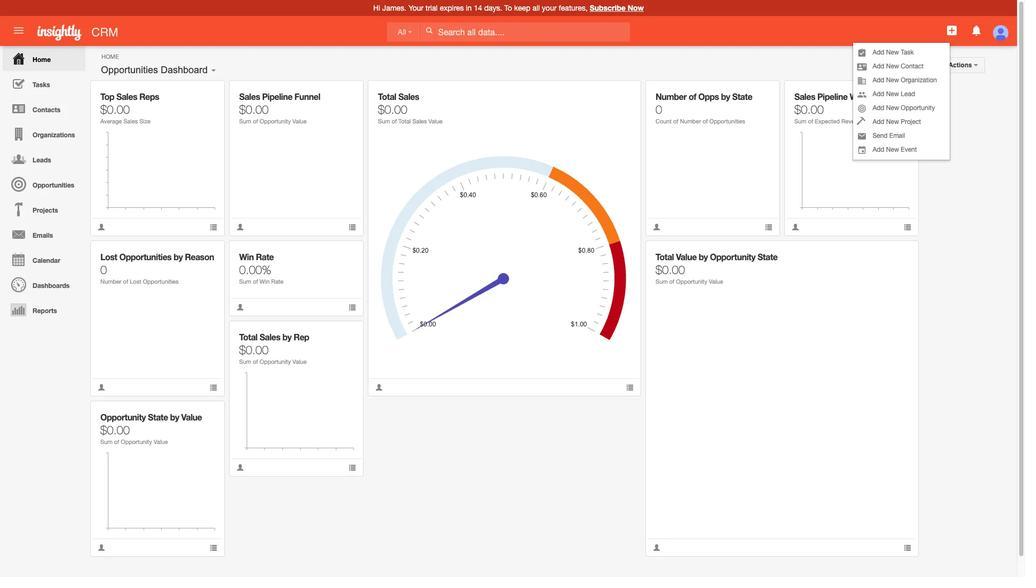 Task type: describe. For each thing, give the bounding box(es) containing it.
opportunities inside navigation
[[33, 181, 74, 189]]

list image for total sales
[[627, 384, 634, 391]]

user image for opportunity state by value
[[98, 544, 105, 551]]

total sales by rep $0.00 sum of opportunity value
[[239, 332, 309, 365]]

all
[[533, 4, 540, 12]]

user image for by
[[654, 544, 661, 551]]

send email link
[[854, 129, 951, 143]]

sales inside total sales by rep $0.00 sum of opportunity value
[[260, 332, 281, 342]]

by for opportunity state by value
[[170, 412, 179, 422]]

home inside home link
[[33, 56, 51, 64]]

user image for opps
[[654, 223, 661, 231]]

subscribe now link
[[590, 3, 644, 12]]

project
[[902, 118, 922, 126]]

notifications image
[[971, 24, 984, 37]]

0 inside number of opps by state 0 count of number of opportunities
[[656, 103, 663, 116]]

value inside the total sales $0.00 sum of total sales value
[[429, 118, 443, 125]]

opps
[[699, 91, 720, 102]]

of inside lost opportunities by reason 0 number of lost opportunities
[[123, 278, 128, 285]]

sum inside the total sales $0.00 sum of total sales value
[[378, 118, 390, 125]]

new for contact
[[887, 63, 900, 70]]

top sales reps link
[[100, 91, 159, 102]]

list image for opportunity state by value
[[210, 544, 217, 551]]

sum inside sales pipeline funnel $0.00 sum of opportunity value
[[239, 118, 251, 125]]

1 vertical spatial win
[[260, 278, 270, 285]]

$0.00 inside sales pipeline funnel $0.00 sum of opportunity value
[[239, 103, 269, 116]]

sales pipeline funnel link
[[239, 91, 321, 102]]

all
[[398, 28, 406, 36]]

$0.00 inside total sales by rep $0.00 sum of opportunity value
[[239, 343, 269, 357]]

in
[[466, 4, 472, 12]]

list image for lost opportunities by reason
[[210, 384, 217, 391]]

size
[[140, 118, 151, 125]]

wrench image for sum
[[619, 88, 627, 96]]

by inside number of opps by state 0 count of number of opportunities
[[722, 91, 731, 102]]

win rate 0.00% sum of win rate
[[239, 252, 284, 285]]

dashboards
[[33, 282, 70, 290]]

add for add new event
[[873, 146, 885, 154]]

sum inside total sales by rep $0.00 sum of opportunity value
[[239, 359, 251, 365]]

of right the count
[[674, 118, 679, 125]]

total value by opportunity state $0.00 sum of opportunity value
[[656, 252, 778, 285]]

hi
[[374, 4, 381, 12]]

$0.00 inside the total sales $0.00 sum of total sales value
[[378, 103, 408, 116]]

value inside total sales by rep $0.00 sum of opportunity value
[[293, 359, 307, 365]]

send
[[873, 132, 888, 140]]

number of opps by state link
[[656, 91, 753, 102]]

of inside sales pipeline funnel $0.00 sum of opportunity value
[[253, 118, 258, 125]]

lost opportunities by reason 0 number of lost opportunities
[[100, 252, 214, 285]]

sum inside total value by opportunity state $0.00 sum of opportunity value
[[656, 278, 668, 285]]

total sales by rep link
[[239, 332, 309, 342]]

list image for number of opps by state
[[766, 223, 773, 231]]

list image for sales pipeline funnel
[[349, 223, 356, 231]]

dashboards link
[[3, 272, 85, 297]]

by for total value by opportunity state
[[699, 252, 708, 262]]

add new contact
[[873, 63, 924, 70]]

leads
[[33, 156, 51, 164]]

add for add new opportunity
[[873, 104, 885, 112]]

opportunity inside sales pipeline funnel $0.00 sum of opportunity value
[[260, 118, 291, 125]]

number inside lost opportunities by reason 0 number of lost opportunities
[[100, 278, 122, 285]]

top sales reps $0.00 average sales size
[[100, 91, 159, 125]]

add new project
[[873, 118, 922, 126]]

new for opportunity
[[887, 104, 900, 112]]

sales inside sales pipeline funnel $0.00 sum of opportunity value
[[239, 91, 260, 102]]

event
[[902, 146, 918, 154]]

calendar
[[33, 256, 60, 265]]

pipeline for weighted
[[818, 91, 848, 102]]

actions
[[949, 61, 975, 69]]

add for add new lead
[[873, 91, 885, 98]]

of inside total sales by rep $0.00 sum of opportunity value
[[253, 359, 258, 365]]

revenue
[[842, 118, 865, 125]]

user image for lost opportunities by reason
[[98, 384, 105, 391]]

0.00%
[[239, 263, 271, 277]]

add new task link
[[854, 46, 951, 60]]

new for event
[[887, 146, 900, 154]]

emails link
[[3, 222, 85, 247]]

sum inside win rate 0.00% sum of win rate
[[239, 278, 251, 285]]

number of opps by state 0 count of number of opportunities
[[656, 91, 753, 125]]

sales pipeline weighted $0.00 sum of expected revenue
[[795, 91, 886, 125]]

tasks
[[33, 81, 50, 89]]

win rate link
[[239, 252, 274, 262]]

0 horizontal spatial win
[[239, 252, 254, 262]]

user image for $0.00
[[376, 384, 383, 391]]

total for total
[[378, 91, 397, 102]]

total sales $0.00 sum of total sales value
[[378, 91, 443, 125]]

all link
[[387, 22, 420, 42]]

sales pipeline funnel $0.00 sum of opportunity value
[[239, 91, 321, 125]]

by for total sales by rep
[[283, 332, 292, 342]]

calendar link
[[3, 247, 85, 272]]

user image for weighted
[[792, 223, 800, 231]]

add for add new project
[[873, 118, 885, 126]]

opportunity inside total sales by rep $0.00 sum of opportunity value
[[260, 359, 291, 365]]

$0.00 inside total value by opportunity state $0.00 sum of opportunity value
[[656, 263, 686, 277]]

1 horizontal spatial home
[[102, 53, 119, 60]]

reports link
[[3, 297, 85, 322]]

email
[[890, 132, 906, 140]]

$0.00 inside opportunity state by value $0.00 sum of opportunity value
[[100, 423, 130, 437]]

add new organization
[[873, 77, 938, 84]]

james.
[[383, 4, 407, 12]]

add new organization link
[[854, 73, 951, 87]]

features,
[[559, 4, 588, 12]]

opportunities link
[[3, 172, 85, 197]]

1 vertical spatial rate
[[272, 278, 284, 285]]

contacts link
[[3, 96, 85, 121]]

of inside sales pipeline weighted $0.00 sum of expected revenue
[[809, 118, 814, 125]]

$0.00 inside top sales reps $0.00 average sales size
[[100, 103, 130, 116]]

add new task
[[873, 49, 915, 56]]

actions button
[[942, 57, 986, 73]]

value inside sales pipeline funnel $0.00 sum of opportunity value
[[293, 118, 307, 125]]



Task type: vqa. For each thing, say whether or not it's contained in the screenshot.
Add New Organization
yes



Task type: locate. For each thing, give the bounding box(es) containing it.
hi james. your trial expires in 14 days. to keep all your features, subscribe now
[[374, 3, 644, 12]]

$0.00
[[100, 103, 130, 116], [239, 103, 269, 116], [378, 103, 408, 116], [795, 103, 825, 116], [656, 263, 686, 277], [239, 343, 269, 357], [100, 423, 130, 437]]

wrench image for $0.00
[[202, 88, 210, 96]]

1 horizontal spatial 0
[[656, 103, 663, 116]]

rate up the 0.00%
[[256, 252, 274, 262]]

rate down win rate link
[[272, 278, 284, 285]]

0 vertical spatial win
[[239, 252, 254, 262]]

projects
[[33, 206, 58, 214]]

of left expected
[[809, 118, 814, 125]]

1 vertical spatial 0
[[100, 263, 107, 277]]

sales inside sales pipeline weighted $0.00 sum of expected revenue
[[795, 91, 816, 102]]

0
[[656, 103, 663, 116], [100, 263, 107, 277]]

total for sum
[[239, 332, 258, 342]]

opportunity state by value link
[[100, 412, 202, 422]]

opportunities inside button
[[101, 65, 158, 75]]

total
[[378, 91, 397, 102], [399, 118, 411, 125], [656, 252, 674, 262], [239, 332, 258, 342]]

total for $0.00
[[656, 252, 674, 262]]

1 new from the top
[[887, 49, 900, 56]]

2 new from the top
[[887, 63, 900, 70]]

new down send email
[[887, 146, 900, 154]]

add new lead
[[873, 91, 916, 98]]

6 add from the top
[[873, 118, 885, 126]]

$0.00 inside sales pipeline weighted $0.00 sum of expected revenue
[[795, 103, 825, 116]]

by inside total value by opportunity state $0.00 sum of opportunity value
[[699, 252, 708, 262]]

add new contact link
[[854, 60, 951, 73]]

add down "add new task"
[[873, 63, 885, 70]]

of inside win rate 0.00% sum of win rate
[[253, 278, 258, 285]]

2 pipeline from the left
[[818, 91, 848, 102]]

tasks link
[[3, 71, 85, 96]]

state for $0.00
[[758, 252, 778, 262]]

add up send
[[873, 118, 885, 126]]

list image for total sales by rep
[[349, 464, 356, 471]]

opportunities dashboard
[[101, 65, 208, 75]]

by for lost opportunities by reason
[[174, 252, 183, 262]]

7 new from the top
[[887, 146, 900, 154]]

organization
[[902, 77, 938, 84]]

number right the count
[[681, 118, 702, 125]]

add down add new organization link
[[873, 91, 885, 98]]

home link
[[3, 46, 85, 71]]

pipeline inside sales pipeline weighted $0.00 sum of expected revenue
[[818, 91, 848, 102]]

new down add new lead
[[887, 104, 900, 112]]

state inside number of opps by state 0 count of number of opportunities
[[733, 91, 753, 102]]

win
[[239, 252, 254, 262], [260, 278, 270, 285]]

3 new from the top
[[887, 77, 900, 84]]

navigation
[[0, 46, 85, 322]]

of down the 0.00%
[[253, 278, 258, 285]]

0 vertical spatial rate
[[256, 252, 274, 262]]

pipeline for funnel
[[262, 91, 293, 102]]

2 add from the top
[[873, 63, 885, 70]]

user image
[[98, 223, 105, 231], [237, 223, 244, 231], [654, 223, 661, 231], [792, 223, 800, 231], [376, 384, 383, 391], [654, 544, 661, 551]]

4 new from the top
[[887, 91, 900, 98]]

wrench image
[[341, 88, 349, 96], [758, 88, 766, 96], [202, 248, 210, 256], [341, 248, 349, 256], [341, 329, 349, 336]]

0 vertical spatial 0
[[656, 103, 663, 116]]

user image for total sales by rep
[[237, 464, 244, 471]]

home down crm
[[102, 53, 119, 60]]

2 vertical spatial state
[[148, 412, 168, 422]]

white image
[[426, 27, 433, 34]]

add new event link
[[854, 143, 951, 157]]

1 vertical spatial state
[[758, 252, 778, 262]]

navigation containing home
[[0, 46, 85, 322]]

opportunity state by value $0.00 sum of opportunity value
[[100, 412, 202, 445]]

pipeline up expected
[[818, 91, 848, 102]]

of down sales pipeline funnel link
[[253, 118, 258, 125]]

new for task
[[887, 49, 900, 56]]

total value by opportunity state link
[[656, 252, 778, 262]]

of down lost opportunities by reason "link"
[[123, 278, 128, 285]]

expected
[[816, 118, 841, 125]]

0 vertical spatial lost
[[100, 252, 117, 262]]

1 pipeline from the left
[[262, 91, 293, 102]]

1 horizontal spatial state
[[733, 91, 753, 102]]

funnel
[[295, 91, 321, 102]]

of left opps
[[689, 91, 697, 102]]

pipeline left funnel
[[262, 91, 293, 102]]

expires
[[440, 4, 464, 12]]

of
[[689, 91, 697, 102], [253, 118, 258, 125], [392, 118, 397, 125], [674, 118, 679, 125], [703, 118, 708, 125], [809, 118, 814, 125], [123, 278, 128, 285], [253, 278, 258, 285], [670, 278, 675, 285], [253, 359, 258, 365], [114, 439, 119, 445]]

new for lead
[[887, 91, 900, 98]]

opportunities dashboard button
[[97, 62, 212, 78]]

add for add new organization
[[873, 77, 885, 84]]

by inside lost opportunities by reason 0 number of lost opportunities
[[174, 252, 183, 262]]

add new opportunity link
[[854, 101, 951, 115]]

list image
[[210, 223, 217, 231], [349, 223, 356, 231], [766, 223, 773, 231], [905, 223, 912, 231], [349, 304, 356, 311], [210, 384, 217, 391], [627, 384, 634, 391], [349, 464, 356, 471], [210, 544, 217, 551], [905, 544, 912, 551]]

sum inside opportunity state by value $0.00 sum of opportunity value
[[100, 439, 113, 445]]

list image for sales pipeline weighted
[[905, 223, 912, 231]]

0 horizontal spatial lost
[[100, 252, 117, 262]]

user image for funnel
[[237, 223, 244, 231]]

add
[[873, 49, 885, 56], [873, 63, 885, 70], [873, 77, 885, 84], [873, 91, 885, 98], [873, 104, 885, 112], [873, 118, 885, 126], [873, 146, 885, 154]]

5 new from the top
[[887, 104, 900, 112]]

count
[[656, 118, 672, 125]]

0 horizontal spatial 0
[[100, 263, 107, 277]]

total inside total sales by rep $0.00 sum of opportunity value
[[239, 332, 258, 342]]

new up send email
[[887, 118, 900, 126]]

new up add new lead
[[887, 77, 900, 84]]

of down total sales by rep link
[[253, 359, 258, 365]]

list image for total value by opportunity state
[[905, 544, 912, 551]]

now
[[628, 3, 644, 12]]

7 add from the top
[[873, 146, 885, 154]]

organizations
[[33, 131, 75, 139]]

top
[[100, 91, 114, 102]]

lead
[[902, 91, 916, 98]]

opportunities inside number of opps by state 0 count of number of opportunities
[[710, 118, 746, 125]]

1 vertical spatial lost
[[130, 278, 141, 285]]

2 vertical spatial number
[[100, 278, 122, 285]]

lost opportunities by reason link
[[100, 252, 214, 262]]

user image
[[237, 304, 244, 311], [98, 384, 105, 391], [237, 464, 244, 471], [98, 544, 105, 551]]

add down 'weighted'
[[873, 104, 885, 112]]

$0.00 up expected
[[795, 103, 825, 116]]

0 vertical spatial state
[[733, 91, 753, 102]]

organizations link
[[3, 121, 85, 146]]

new for organization
[[887, 77, 900, 84]]

1 add from the top
[[873, 49, 885, 56]]

$0.00 up average
[[100, 103, 130, 116]]

3 add from the top
[[873, 77, 885, 84]]

total inside total value by opportunity state $0.00 sum of opportunity value
[[656, 252, 674, 262]]

state inside opportunity state by value $0.00 sum of opportunity value
[[148, 412, 168, 422]]

home
[[102, 53, 119, 60], [33, 56, 51, 64]]

contacts
[[33, 106, 60, 114]]

1 horizontal spatial win
[[260, 278, 270, 285]]

win up the 0.00%
[[239, 252, 254, 262]]

new left lead
[[887, 91, 900, 98]]

of inside total value by opportunity state $0.00 sum of opportunity value
[[670, 278, 675, 285]]

number up the count
[[656, 91, 687, 102]]

of down total value by opportunity state link
[[670, 278, 675, 285]]

6 new from the top
[[887, 118, 900, 126]]

leads link
[[3, 146, 85, 172]]

rep
[[294, 332, 309, 342]]

your
[[542, 4, 557, 12]]

number
[[656, 91, 687, 102], [681, 118, 702, 125], [100, 278, 122, 285]]

of down opportunity state by value link
[[114, 439, 119, 445]]

reports
[[33, 307, 57, 315]]

contact
[[902, 63, 924, 70]]

your
[[409, 4, 424, 12]]

crm
[[92, 26, 118, 39]]

0 horizontal spatial state
[[148, 412, 168, 422]]

add for add new contact
[[873, 63, 885, 70]]

list image for top sales reps
[[210, 223, 217, 231]]

of inside the total sales $0.00 sum of total sales value
[[392, 118, 397, 125]]

1 horizontal spatial pipeline
[[818, 91, 848, 102]]

by
[[722, 91, 731, 102], [174, 252, 183, 262], [699, 252, 708, 262], [283, 332, 292, 342], [170, 412, 179, 422]]

weighted
[[850, 91, 886, 102]]

$0.00 down total value by opportunity state link
[[656, 263, 686, 277]]

trial
[[426, 4, 438, 12]]

5 add from the top
[[873, 104, 885, 112]]

add new event
[[873, 146, 918, 154]]

4 add from the top
[[873, 91, 885, 98]]

by inside total sales by rep $0.00 sum of opportunity value
[[283, 332, 292, 342]]

average
[[100, 118, 122, 125]]

to
[[505, 4, 513, 12]]

add new project link
[[854, 115, 951, 129]]

of down number of opps by state link
[[703, 118, 708, 125]]

task
[[902, 49, 915, 56]]

user image for reps
[[98, 223, 105, 231]]

add down send
[[873, 146, 885, 154]]

2 horizontal spatial state
[[758, 252, 778, 262]]

home up tasks link
[[33, 56, 51, 64]]

wrench image
[[202, 88, 210, 96], [619, 88, 627, 96], [897, 248, 904, 256], [202, 409, 210, 416]]

0 horizontal spatial home
[[33, 56, 51, 64]]

by inside opportunity state by value $0.00 sum of opportunity value
[[170, 412, 179, 422]]

new for project
[[887, 118, 900, 126]]

lost
[[100, 252, 117, 262], [130, 278, 141, 285]]

pipeline inside sales pipeline funnel $0.00 sum of opportunity value
[[262, 91, 293, 102]]

sales
[[116, 91, 137, 102], [239, 91, 260, 102], [399, 91, 420, 102], [795, 91, 816, 102], [124, 118, 138, 125], [413, 118, 427, 125], [260, 332, 281, 342]]

dashboard
[[161, 65, 208, 75]]

state
[[733, 91, 753, 102], [758, 252, 778, 262], [148, 412, 168, 422]]

Search all data.... text field
[[420, 22, 630, 42]]

new left the task
[[887, 49, 900, 56]]

add new opportunity
[[873, 104, 936, 112]]

0 vertical spatial number
[[656, 91, 687, 102]]

state for 0
[[733, 91, 753, 102]]

14
[[474, 4, 483, 12]]

new
[[887, 49, 900, 56], [887, 63, 900, 70], [887, 77, 900, 84], [887, 91, 900, 98], [887, 104, 900, 112], [887, 118, 900, 126], [887, 146, 900, 154]]

add new lead link
[[854, 87, 951, 101]]

emails
[[33, 231, 53, 239]]

reason
[[185, 252, 214, 262]]

add for add new task
[[873, 49, 885, 56]]

1 horizontal spatial lost
[[130, 278, 141, 285]]

sum
[[239, 118, 251, 125], [378, 118, 390, 125], [795, 118, 807, 125], [239, 278, 251, 285], [656, 278, 668, 285], [239, 359, 251, 365], [100, 439, 113, 445]]

days.
[[485, 4, 503, 12]]

keep
[[515, 4, 531, 12]]

wrench image for opportunity
[[897, 248, 904, 256]]

number down lost opportunities by reason "link"
[[100, 278, 122, 285]]

total sales link
[[378, 91, 420, 102]]

$0.00 down total sales by rep link
[[239, 343, 269, 357]]

subscribe
[[590, 3, 626, 12]]

opportunities
[[101, 65, 158, 75], [710, 118, 746, 125], [33, 181, 74, 189], [119, 252, 172, 262], [143, 278, 179, 285]]

opportunity
[[902, 104, 936, 112], [260, 118, 291, 125], [711, 252, 756, 262], [677, 278, 708, 285], [260, 359, 291, 365], [100, 412, 146, 422], [121, 439, 152, 445]]

sum inside sales pipeline weighted $0.00 sum of expected revenue
[[795, 118, 807, 125]]

value
[[293, 118, 307, 125], [429, 118, 443, 125], [677, 252, 697, 262], [710, 278, 724, 285], [293, 359, 307, 365], [181, 412, 202, 422], [154, 439, 168, 445]]

reps
[[139, 91, 159, 102]]

send email
[[873, 132, 906, 140]]

of inside opportunity state by value $0.00 sum of opportunity value
[[114, 439, 119, 445]]

projects link
[[3, 197, 85, 222]]

win down the 0.00%
[[260, 278, 270, 285]]

$0.00 down opportunity state by value link
[[100, 423, 130, 437]]

new down "add new task"
[[887, 63, 900, 70]]

$0.00 down sales pipeline funnel link
[[239, 103, 269, 116]]

state inside total value by opportunity state $0.00 sum of opportunity value
[[758, 252, 778, 262]]

$0.00 down the total sales link
[[378, 103, 408, 116]]

of down the total sales link
[[392, 118, 397, 125]]

0 inside lost opportunities by reason 0 number of lost opportunities
[[100, 263, 107, 277]]

1 vertical spatial number
[[681, 118, 702, 125]]

add up 'weighted'
[[873, 77, 885, 84]]

0 horizontal spatial pipeline
[[262, 91, 293, 102]]

add up add new contact
[[873, 49, 885, 56]]

sales pipeline weighted link
[[795, 91, 886, 102]]



